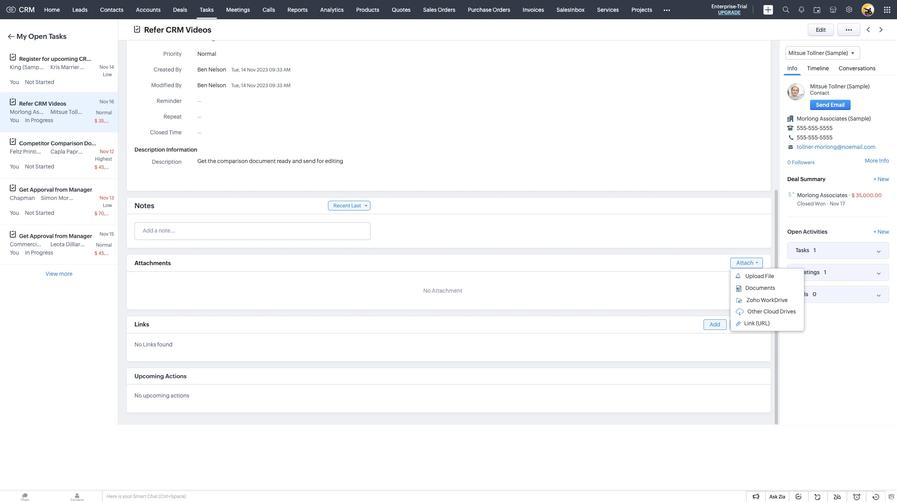 Task type: describe. For each thing, give the bounding box(es) containing it.
0 vertical spatial meetings
[[226, 6, 250, 13]]

orders for sales orders
[[438, 6, 455, 13]]

conversations
[[839, 65, 876, 72]]

started for (sample)
[[35, 79, 54, 85]]

1 horizontal spatial calls
[[796, 292, 808, 298]]

12
[[110, 149, 114, 155]]

in progress for mitsue tollner (sample)
[[25, 117, 53, 124]]

priority
[[163, 51, 182, 57]]

manager for get apporval from manager nov 13
[[69, 187, 92, 193]]

accounts
[[136, 6, 161, 13]]

the
[[208, 158, 216, 164]]

quotes
[[392, 6, 411, 13]]

1 horizontal spatial upcoming
[[143, 393, 170, 399]]

09:33 for created by
[[269, 67, 282, 73]]

sales orders link
[[417, 0, 462, 19]]

3 not started from the top
[[25, 210, 54, 216]]

1 for tasks
[[814, 247, 816, 254]]

reminder
[[157, 98, 182, 104]]

send
[[303, 158, 316, 164]]

no for attachments
[[423, 288, 431, 294]]

nelson for modified by
[[209, 82, 226, 89]]

deal summary
[[788, 176, 826, 182]]

(sample) down webinars
[[80, 64, 103, 70]]

more
[[865, 158, 878, 164]]

products
[[356, 6, 379, 13]]

35,000.00 inside morlong associates · $ 35,000.00 closed won · nov 17
[[856, 193, 882, 199]]

0 vertical spatial refer crm videos
[[144, 25, 211, 34]]

1 vertical spatial meetings
[[796, 270, 820, 276]]

next record image
[[880, 27, 885, 32]]

trial
[[737, 4, 747, 9]]

status
[[166, 35, 182, 41]]

service
[[44, 149, 63, 155]]

17
[[840, 201, 845, 207]]

manage
[[736, 322, 757, 328]]

search element
[[778, 0, 794, 19]]

chapman
[[10, 195, 35, 201]]

open activities
[[788, 229, 828, 235]]

created by
[[154, 66, 182, 73]]

(sample) inside mitsue tollner (sample) contact
[[847, 83, 870, 90]]

here
[[107, 494, 117, 500]]

purchase orders link
[[462, 0, 517, 19]]

leota
[[50, 242, 65, 248]]

competitor comparison document nov 12
[[19, 140, 114, 155]]

+ new link
[[874, 176, 889, 186]]

tollner-
[[797, 144, 815, 150]]

register for upcoming crm webinars nov 14
[[19, 56, 118, 70]]

Mitsue Tollner (Sample) field
[[786, 46, 861, 60]]

king
[[10, 64, 21, 70]]

get approval from manager
[[19, 233, 92, 240]]

activities
[[803, 229, 828, 235]]

0 for 0
[[813, 291, 817, 298]]

1 vertical spatial links
[[143, 342, 156, 348]]

normal for leota dilliard (sample)
[[96, 243, 112, 248]]

0 vertical spatial links
[[135, 321, 149, 328]]

notes
[[135, 202, 154, 210]]

2 vertical spatial tasks
[[796, 248, 810, 254]]

analytics
[[320, 6, 344, 13]]

2 555-555-5555 from the top
[[797, 135, 833, 141]]

no links found
[[135, 342, 173, 348]]

$ 35,000.00
[[94, 118, 122, 124]]

found
[[157, 342, 173, 348]]

1 vertical spatial videos
[[48, 101, 66, 107]]

services link
[[591, 0, 625, 19]]

no upcoming actions
[[135, 393, 189, 399]]

2 + from the top
[[874, 229, 877, 235]]

started for printing
[[35, 164, 54, 170]]

0 vertical spatial tasks
[[200, 6, 214, 13]]

competitor
[[19, 140, 50, 147]]

previous record image
[[867, 27, 870, 32]]

0 horizontal spatial ·
[[827, 201, 829, 207]]

(sample) left the 13
[[81, 195, 104, 201]]

0 vertical spatial ·
[[849, 192, 851, 199]]

deals link
[[167, 0, 194, 19]]

invoices
[[523, 6, 544, 13]]

manager for get approval from manager
[[69, 233, 92, 240]]

home
[[44, 6, 60, 13]]

0 horizontal spatial closed
[[150, 129, 168, 136]]

add link
[[704, 320, 727, 330]]

am for created by
[[283, 67, 291, 73]]

1 vertical spatial info
[[879, 158, 889, 164]]

low for simon morasca (sample)
[[103, 203, 112, 208]]

in for mitsue tollner (sample)
[[25, 117, 30, 124]]

2 vertical spatial tollner
[[69, 109, 86, 115]]

morlong associates · $ 35,000.00 closed won · nov 17
[[797, 192, 882, 207]]

analytics link
[[314, 0, 350, 19]]

smart
[[133, 494, 146, 500]]

1 vertical spatial refer
[[19, 101, 33, 107]]

$ for leota dilliard (sample)
[[94, 251, 97, 256]]

calls inside calls link
[[263, 6, 275, 13]]

nov inside the register for upcoming crm webinars nov 14
[[100, 65, 108, 70]]

salesinbox link
[[550, 0, 591, 19]]

09:33 for modified by
[[269, 83, 282, 89]]

conversations link
[[835, 60, 880, 75]]

printing
[[23, 149, 43, 155]]

won
[[815, 201, 826, 207]]

0 for 0 followers
[[788, 160, 791, 166]]

commercial press
[[10, 242, 56, 248]]

meetings link
[[220, 0, 256, 19]]

from for approval
[[55, 233, 68, 240]]

1 horizontal spatial for
[[317, 158, 324, 164]]

associates for morlong associates
[[33, 109, 60, 115]]

tollner inside mitsue tollner (sample) contact
[[829, 83, 846, 90]]

normal for mitsue tollner (sample)
[[96, 110, 112, 116]]

recent
[[334, 203, 350, 209]]

1 5555 from the top
[[820, 125, 833, 131]]

edit button
[[808, 23, 834, 36]]

actions
[[171, 393, 189, 399]]

nov inside get apporval from manager nov 13
[[100, 196, 108, 201]]

$ for simon morasca (sample)
[[94, 211, 97, 217]]

leads link
[[66, 0, 94, 19]]

enterprise-trial upgrade
[[712, 4, 747, 15]]

view more
[[46, 271, 72, 277]]

description for description
[[152, 159, 182, 165]]

morlong associates (sample)
[[797, 116, 871, 122]]

13
[[109, 196, 114, 201]]

you for chapman
[[10, 210, 19, 216]]

profile element
[[857, 0, 879, 19]]

tollner-morlong@noemail.com link
[[797, 144, 876, 150]]

last
[[351, 203, 361, 209]]

0 vertical spatial videos
[[186, 25, 211, 34]]

add
[[710, 322, 720, 328]]

feltz
[[10, 149, 22, 155]]

morlong for morlong associates
[[10, 109, 32, 115]]

70,000.00
[[98, 211, 122, 217]]

nov 16
[[100, 99, 114, 105]]

upgrade
[[718, 10, 741, 15]]

sales orders
[[423, 6, 455, 13]]

Other Modules field
[[659, 3, 676, 16]]

tue, 14 nov 2023 09:33 am for created by
[[231, 67, 291, 73]]

actions
[[165, 373, 187, 380]]

leota dilliard (sample)
[[50, 242, 107, 248]]

tue, for created by
[[231, 67, 240, 73]]

mitsue tollner (sample) link
[[810, 83, 870, 90]]

Add a note... field
[[135, 227, 370, 235]]

get for get approval from manager
[[19, 233, 29, 240]]

mitsue tollner (sample) contact
[[810, 83, 870, 96]]

(sample) up highest
[[90, 149, 113, 155]]

upcoming actions
[[135, 373, 187, 380]]

3 not from the top
[[25, 210, 34, 216]]

contacts
[[100, 6, 123, 13]]

capla paprocki (sample)
[[50, 149, 113, 155]]

signals element
[[794, 0, 809, 19]]

here is your smart chat (ctrl+space)
[[107, 494, 186, 500]]

0 vertical spatial refer
[[144, 25, 164, 34]]

and
[[292, 158, 302, 164]]

nov inside competitor comparison document nov 12
[[100, 149, 109, 155]]

you for commercial press
[[10, 250, 19, 256]]

leads
[[72, 6, 88, 13]]

1 new from the top
[[878, 176, 889, 182]]

timeline link
[[803, 60, 833, 75]]

morlong inside morlong associates · $ 35,000.00 closed won · nov 17
[[797, 192, 819, 199]]

webinars
[[93, 56, 118, 62]]

(sample) down nov 16
[[87, 109, 110, 115]]

you for king (sample)
[[10, 79, 19, 85]]

summary
[[800, 176, 826, 182]]

view
[[46, 271, 58, 277]]

dilliard
[[66, 242, 84, 248]]



Task type: vqa. For each thing, say whether or not it's contained in the screenshot.


Task type: locate. For each thing, give the bounding box(es) containing it.
crm left home link
[[19, 6, 35, 14]]

$ 45,000.00 down highest
[[94, 165, 122, 170]]

1 for meetings
[[824, 269, 827, 276]]

upcoming down upcoming actions
[[143, 393, 170, 399]]

get up commercial
[[19, 233, 29, 240]]

crm inside the register for upcoming crm webinars nov 14
[[79, 56, 92, 62]]

1 nelson from the top
[[209, 66, 226, 73]]

4 you from the top
[[10, 210, 19, 216]]

2 horizontal spatial mitsue
[[810, 83, 828, 90]]

document
[[249, 158, 276, 164]]

in progress for leota dilliard (sample)
[[25, 250, 53, 256]]

profile image
[[862, 3, 874, 16]]

45,000.00 for leota dilliard (sample)
[[98, 251, 122, 256]]

mitsue up 'info' 'link'
[[789, 50, 806, 56]]

mitsue tollner (sample) inside field
[[789, 50, 848, 56]]

2 not started from the top
[[25, 164, 54, 170]]

2 by from the top
[[175, 82, 182, 89]]

modified by
[[151, 82, 182, 89]]

1 vertical spatial refer crm videos
[[19, 101, 66, 107]]

1
[[814, 247, 816, 254], [824, 269, 827, 276]]

nelson for created by
[[209, 66, 226, 73]]

1 2023 from the top
[[257, 67, 268, 73]]

by right created
[[175, 66, 182, 73]]

1 vertical spatial from
[[55, 233, 68, 240]]

meetings
[[226, 6, 250, 13], [796, 270, 820, 276]]

morlong up tollner-
[[797, 116, 819, 122]]

documents
[[746, 285, 775, 292]]

1 vertical spatial closed
[[797, 201, 814, 207]]

other cloud drives
[[748, 309, 796, 315]]

upcoming up marrier
[[51, 56, 78, 62]]

$ 45,000.00 for leota dilliard (sample)
[[94, 251, 122, 256]]

1 tue, from the top
[[231, 67, 240, 73]]

1 vertical spatial 0
[[813, 291, 817, 298]]

14 inside the register for upcoming crm webinars nov 14
[[109, 65, 114, 70]]

1 ben nelson from the top
[[197, 66, 226, 73]]

1 horizontal spatial info
[[879, 158, 889, 164]]

1 $ 45,000.00 from the top
[[94, 165, 122, 170]]

morlong
[[10, 109, 32, 115], [797, 116, 819, 122], [797, 192, 819, 199]]

tasks right deals link
[[200, 6, 214, 13]]

1 vertical spatial $ 45,000.00
[[94, 251, 122, 256]]

(sample) up timeline link
[[826, 50, 848, 56]]

tue, 14 nov 2023 09:33 am
[[231, 67, 291, 73], [231, 83, 291, 89]]

reports
[[288, 6, 308, 13]]

for right send
[[317, 158, 324, 164]]

$ up document
[[94, 118, 97, 124]]

2 vertical spatial not
[[25, 210, 34, 216]]

open left activities
[[788, 229, 802, 235]]

ben right modified by
[[197, 82, 207, 89]]

tasks down home
[[49, 32, 67, 41]]

2 vertical spatial no
[[135, 393, 142, 399]]

0 vertical spatial + new
[[874, 176, 889, 182]]

started down kris
[[35, 79, 54, 85]]

by for modified by
[[175, 82, 182, 89]]

0 vertical spatial 5555
[[820, 125, 833, 131]]

upload file
[[746, 273, 774, 280]]

closed inside morlong associates · $ 35,000.00 closed won · nov 17
[[797, 201, 814, 207]]

0 vertical spatial +
[[874, 176, 877, 182]]

in down morlong associates
[[25, 117, 30, 124]]

1 vertical spatial calls
[[796, 292, 808, 298]]

0 vertical spatial closed
[[150, 129, 168, 136]]

other
[[748, 309, 763, 315]]

45,000.00 down highest
[[98, 165, 122, 170]]

1 am from the top
[[283, 67, 291, 73]]

2 vertical spatial associates
[[820, 192, 848, 199]]

tollner up comparison
[[69, 109, 86, 115]]

1 horizontal spatial meetings
[[796, 270, 820, 276]]

ben nelson for created by
[[197, 66, 226, 73]]

comparison
[[51, 140, 83, 147]]

1 vertical spatial get
[[19, 187, 29, 193]]

approval
[[30, 233, 54, 240]]

2 vertical spatial not started
[[25, 210, 54, 216]]

1 vertical spatial low
[[103, 203, 112, 208]]

deal
[[788, 176, 799, 182]]

0 vertical spatial for
[[42, 56, 50, 62]]

5555 up tollner-morlong@noemail.com
[[820, 135, 833, 141]]

0 vertical spatial new
[[878, 176, 889, 182]]

35,000.00 down "16"
[[98, 118, 122, 124]]

1 vertical spatial tasks
[[49, 32, 67, 41]]

1 vertical spatial nelson
[[209, 82, 226, 89]]

1 vertical spatial mitsue
[[810, 83, 828, 90]]

closed time
[[150, 129, 182, 136]]

projects link
[[625, 0, 659, 19]]

feltz printing service
[[10, 149, 63, 155]]

attachments
[[135, 260, 171, 267]]

no down upcoming
[[135, 393, 142, 399]]

calls left reports
[[263, 6, 275, 13]]

low up the $ 70,000.00 in the top left of the page
[[103, 203, 112, 208]]

ben nelson for modified by
[[197, 82, 226, 89]]

associates
[[33, 109, 60, 115], [820, 116, 847, 122], [820, 192, 848, 199]]

0 vertical spatial not started
[[25, 79, 54, 85]]

$ down highest
[[94, 165, 97, 170]]

my
[[17, 32, 27, 41]]

my open tasks
[[17, 32, 67, 41]]

2 09:33 from the top
[[269, 83, 282, 89]]

you for morlong associates
[[10, 117, 19, 124]]

0 horizontal spatial meetings
[[226, 6, 250, 13]]

0 vertical spatial from
[[55, 187, 68, 193]]

mitsue
[[789, 50, 806, 56], [810, 83, 828, 90], [50, 109, 68, 115]]

1 vertical spatial ben
[[197, 82, 207, 89]]

you down commercial
[[10, 250, 19, 256]]

get for get apporval from manager nov 13
[[19, 187, 29, 193]]

tasks
[[200, 6, 214, 13], [49, 32, 67, 41], [796, 248, 810, 254]]

0 vertical spatial 45,000.00
[[98, 165, 122, 170]]

from
[[55, 187, 68, 193], [55, 233, 68, 240]]

description for description information
[[135, 147, 165, 153]]

not started
[[25, 79, 54, 85], [25, 164, 54, 170], [25, 210, 54, 216]]

calls link
[[256, 0, 281, 19]]

from inside get apporval from manager nov 13
[[55, 187, 68, 193]]

0 vertical spatial tue,
[[231, 67, 240, 73]]

videos
[[186, 25, 211, 34], [48, 101, 66, 107]]

0 vertical spatial progress
[[203, 35, 226, 41]]

0 vertical spatial open
[[28, 32, 47, 41]]

description
[[135, 147, 165, 153], [152, 159, 182, 165]]

info left timeline
[[788, 65, 798, 72]]

45,000.00 for capla paprocki (sample)
[[98, 165, 122, 170]]

in progress down tasks link
[[197, 35, 226, 41]]

1 low from the top
[[103, 72, 112, 77]]

associates up competitor on the top of the page
[[33, 109, 60, 115]]

1 vertical spatial associates
[[820, 116, 847, 122]]

tue, 14 nov 2023 09:33 am for modified by
[[231, 83, 291, 89]]

get inside get apporval from manager nov 13
[[19, 187, 29, 193]]

low for kris marrier (sample)
[[103, 72, 112, 77]]

1 horizontal spatial refer crm videos
[[144, 25, 211, 34]]

2 vertical spatial in
[[25, 250, 30, 256]]

2 nelson from the top
[[209, 82, 226, 89]]

2 you from the top
[[10, 117, 19, 124]]

1 vertical spatial for
[[317, 158, 324, 164]]

1 not from the top
[[25, 79, 34, 85]]

crm up 'kris marrier (sample)'
[[79, 56, 92, 62]]

not for printing
[[25, 164, 34, 170]]

5555 down morlong associates (sample) "link"
[[820, 125, 833, 131]]

0 vertical spatial get
[[197, 158, 207, 164]]

2 started from the top
[[35, 164, 54, 170]]

2 tue, 14 nov 2023 09:33 am from the top
[[231, 83, 291, 89]]

in for leota dilliard (sample)
[[25, 250, 30, 256]]

salesinbox
[[557, 6, 585, 13]]

in right status
[[197, 35, 202, 41]]

meetings left calls link
[[226, 6, 250, 13]]

0 vertical spatial normal
[[197, 51, 216, 57]]

$ 45,000.00 for capla paprocki (sample)
[[94, 165, 122, 170]]

2 vertical spatial progress
[[31, 250, 53, 256]]

normal
[[197, 51, 216, 57], [96, 110, 112, 116], [96, 243, 112, 248]]

2 2023 from the top
[[257, 83, 268, 89]]

1 you from the top
[[10, 79, 19, 85]]

deals
[[173, 6, 187, 13]]

1 vertical spatial + new
[[874, 229, 889, 235]]

tollner up contact
[[829, 83, 846, 90]]

info inside 'link'
[[788, 65, 798, 72]]

description down description information
[[152, 159, 182, 165]]

not started for (sample)
[[25, 79, 54, 85]]

mitsue up contact
[[810, 83, 828, 90]]

0 horizontal spatial open
[[28, 32, 47, 41]]

0 horizontal spatial info
[[788, 65, 798, 72]]

mitsue inside mitsue tollner (sample) field
[[789, 50, 806, 56]]

search image
[[783, 6, 790, 13]]

+ new
[[874, 176, 889, 182], [874, 229, 889, 235]]

quotes link
[[386, 0, 417, 19]]

associates for morlong associates (sample)
[[820, 116, 847, 122]]

more
[[59, 271, 72, 277]]

tasks down "open activities"
[[796, 248, 810, 254]]

attachment
[[432, 288, 462, 294]]

0 vertical spatial ben nelson
[[197, 66, 226, 73]]

1 vertical spatial normal
[[96, 110, 112, 116]]

3 you from the top
[[10, 164, 19, 170]]

from up leota
[[55, 233, 68, 240]]

progress for leota dilliard (sample)
[[31, 250, 53, 256]]

None button
[[810, 100, 851, 110]]

no
[[423, 288, 431, 294], [135, 342, 142, 348], [135, 393, 142, 399]]

0 vertical spatial 2023
[[257, 67, 268, 73]]

1 vertical spatial description
[[152, 159, 182, 165]]

0 vertical spatial in
[[197, 35, 202, 41]]

1 horizontal spatial refer
[[144, 25, 164, 34]]

create menu element
[[759, 0, 778, 19]]

1 vertical spatial 555-555-5555
[[797, 135, 833, 141]]

in down commercial
[[25, 250, 30, 256]]

1 + from the top
[[874, 176, 877, 182]]

nov inside morlong associates · $ 35,000.00 closed won · nov 17
[[830, 201, 839, 207]]

progress for mitsue tollner (sample)
[[31, 117, 53, 124]]

0 vertical spatial started
[[35, 79, 54, 85]]

1 orders from the left
[[438, 6, 455, 13]]

2 tue, from the top
[[231, 83, 240, 89]]

commercial
[[10, 242, 41, 248]]

1 45,000.00 from the top
[[98, 165, 122, 170]]

tollner inside field
[[807, 50, 824, 56]]

paprocki
[[66, 149, 89, 155]]

tue, for modified by
[[231, 83, 240, 89]]

contact
[[810, 90, 830, 96]]

manager up simon morasca (sample)
[[69, 187, 92, 193]]

you down king
[[10, 79, 19, 85]]

closed
[[150, 129, 168, 136], [797, 201, 814, 207]]

chat
[[147, 494, 158, 500]]

you down feltz on the top
[[10, 164, 19, 170]]

you down morlong associates
[[10, 117, 19, 124]]

0 horizontal spatial mitsue
[[50, 109, 68, 115]]

workdrive
[[761, 297, 788, 304]]

0 horizontal spatial 1
[[814, 247, 816, 254]]

1 horizontal spatial 35,000.00
[[856, 193, 882, 199]]

2 am from the top
[[283, 83, 291, 89]]

low down webinars
[[103, 72, 112, 77]]

0 vertical spatial in progress
[[197, 35, 226, 41]]

description down closed time
[[135, 147, 165, 153]]

1 vertical spatial tue, 14 nov 2023 09:33 am
[[231, 83, 291, 89]]

1 vertical spatial in progress
[[25, 117, 53, 124]]

ben right created by
[[197, 66, 207, 73]]

2 from from the top
[[55, 233, 68, 240]]

0 vertical spatial low
[[103, 72, 112, 77]]

1 vertical spatial by
[[175, 82, 182, 89]]

1 vertical spatial open
[[788, 229, 802, 235]]

$ for mitsue tollner (sample)
[[94, 118, 97, 124]]

· right won
[[827, 201, 829, 207]]

3 started from the top
[[35, 210, 54, 216]]

1 not started from the top
[[25, 79, 54, 85]]

open right my
[[28, 32, 47, 41]]

ben for modified by
[[197, 82, 207, 89]]

1 vertical spatial 45,000.00
[[98, 251, 122, 256]]

apporval
[[30, 187, 54, 193]]

2 orders from the left
[[493, 6, 510, 13]]

1 vertical spatial 2023
[[257, 83, 268, 89]]

+
[[874, 176, 877, 182], [874, 229, 877, 235]]

for inside the register for upcoming crm webinars nov 14
[[42, 56, 50, 62]]

refer down accounts at the top
[[144, 25, 164, 34]]

2 vertical spatial morlong
[[797, 192, 819, 199]]

$ for capla paprocki (sample)
[[94, 165, 97, 170]]

calls up drives
[[796, 292, 808, 298]]

get the comparison document ready and send for editing
[[197, 158, 343, 164]]

0 vertical spatial $ 45,000.00
[[94, 165, 122, 170]]

refer crm videos up morlong associates
[[19, 101, 66, 107]]

orders
[[438, 6, 455, 13], [493, 6, 510, 13]]

associates for morlong associates · $ 35,000.00 closed won · nov 17
[[820, 192, 848, 199]]

(sample) inside field
[[826, 50, 848, 56]]

(sample) up morlong@noemail.com
[[848, 116, 871, 122]]

0 vertical spatial nelson
[[209, 66, 226, 73]]

1 vertical spatial manager
[[69, 233, 92, 240]]

upcoming inside the register for upcoming crm webinars nov 14
[[51, 56, 78, 62]]

(sample) down conversations
[[847, 83, 870, 90]]

$ inside morlong associates · $ 35,000.00 closed won · nov 17
[[852, 193, 855, 199]]

started down feltz printing service
[[35, 164, 54, 170]]

chats image
[[0, 492, 50, 503]]

videos down tasks link
[[186, 25, 211, 34]]

closed left the time
[[150, 129, 168, 136]]

cloud
[[764, 309, 779, 315]]

am
[[283, 67, 291, 73], [283, 83, 291, 89]]

contacts link
[[94, 0, 130, 19]]

0 horizontal spatial for
[[42, 56, 50, 62]]

you
[[10, 79, 19, 85], [10, 117, 19, 124], [10, 164, 19, 170], [10, 210, 19, 216], [10, 250, 19, 256]]

associates inside morlong associates · $ 35,000.00 closed won · nov 17
[[820, 192, 848, 199]]

recent last
[[334, 203, 361, 209]]

1 vertical spatial started
[[35, 164, 54, 170]]

no left attachment at bottom
[[423, 288, 431, 294]]

14 for modified by
[[241, 83, 246, 89]]

create menu image
[[764, 5, 773, 14]]

1 horizontal spatial mitsue
[[789, 50, 806, 56]]

mitsue tollner (sample) down nov 16
[[50, 109, 110, 115]]

products link
[[350, 0, 386, 19]]

0 horizontal spatial orders
[[438, 6, 455, 13]]

closed left won
[[797, 201, 814, 207]]

from for apporval
[[55, 187, 68, 193]]

1 vertical spatial morlong
[[797, 116, 819, 122]]

ben for created by
[[197, 66, 207, 73]]

$ 45,000.00 down nov 15
[[94, 251, 122, 256]]

you for feltz printing service
[[10, 164, 19, 170]]

nov
[[100, 65, 108, 70], [247, 67, 256, 73], [247, 83, 256, 89], [100, 99, 108, 105], [100, 149, 109, 155], [100, 196, 108, 201], [830, 201, 839, 207], [100, 232, 108, 237]]

0 vertical spatial no
[[423, 288, 431, 294]]

not down 'king (sample)'
[[25, 79, 34, 85]]

am for modified by
[[283, 83, 291, 89]]

normal down nov 15
[[96, 243, 112, 248]]

1 vertical spatial 5555
[[820, 135, 833, 141]]

1 vertical spatial +
[[874, 229, 877, 235]]

modified
[[151, 82, 174, 89]]

purchase
[[468, 6, 492, 13]]

0 horizontal spatial mitsue tollner (sample)
[[50, 109, 110, 115]]

press
[[42, 242, 56, 248]]

upload
[[746, 273, 764, 280]]

1 + new from the top
[[874, 176, 889, 182]]

1 vertical spatial tollner
[[829, 83, 846, 90]]

mitsue inside mitsue tollner (sample) contact
[[810, 83, 828, 90]]

1 by from the top
[[175, 66, 182, 73]]

for right register
[[42, 56, 50, 62]]

accounts link
[[130, 0, 167, 19]]

signals image
[[799, 6, 804, 13]]

information
[[166, 147, 197, 153]]

0 vertical spatial 0
[[788, 160, 791, 166]]

2 5555 from the top
[[820, 135, 833, 141]]

edit
[[816, 27, 826, 33]]

manager
[[69, 187, 92, 193], [69, 233, 92, 240]]

0 vertical spatial mitsue
[[789, 50, 806, 56]]

get left the
[[197, 158, 207, 164]]

not started down 'king (sample)'
[[25, 79, 54, 85]]

manager up leota dilliard (sample)
[[69, 233, 92, 240]]

calendar image
[[814, 6, 821, 13]]

0 horizontal spatial refer
[[19, 101, 33, 107]]

started down simon
[[35, 210, 54, 216]]

1 555-555-5555 from the top
[[797, 125, 833, 131]]

normal right priority at the top
[[197, 51, 216, 57]]

king (sample)
[[10, 64, 45, 70]]

get for get the comparison document ready and send for editing
[[197, 158, 207, 164]]

crm up morlong associates
[[34, 101, 47, 107]]

progress down press
[[31, 250, 53, 256]]

refer up morlong associates
[[19, 101, 33, 107]]

you down chapman
[[10, 210, 19, 216]]

1 horizontal spatial ·
[[849, 192, 851, 199]]

get apporval from manager nov 13
[[19, 187, 114, 201]]

morlong for morlong associates (sample)
[[797, 116, 819, 122]]

2 not from the top
[[25, 164, 34, 170]]

more info link
[[865, 158, 889, 164]]

45,000.00 down 15 at the left top of the page
[[98, 251, 122, 256]]

morlong up competitor on the top of the page
[[10, 109, 32, 115]]

2 ben from the top
[[197, 82, 207, 89]]

not started down feltz printing service
[[25, 164, 54, 170]]

morasca
[[59, 195, 80, 201]]

manage link
[[730, 320, 763, 330]]

5 you from the top
[[10, 250, 19, 256]]

$ left the 70,000.00
[[94, 211, 97, 217]]

mitsue up comparison
[[50, 109, 68, 115]]

14 for created by
[[241, 67, 246, 73]]

(sample) down nov 15
[[85, 242, 107, 248]]

1 09:33 from the top
[[269, 67, 282, 73]]

not started for printing
[[25, 164, 54, 170]]

1 from from the top
[[55, 187, 68, 193]]

in progress down commercial press
[[25, 250, 53, 256]]

2 low from the top
[[103, 203, 112, 208]]

0 vertical spatial am
[[283, 67, 291, 73]]

1 vertical spatial ·
[[827, 201, 829, 207]]

contacts image
[[52, 492, 102, 503]]

0 horizontal spatial tollner
[[69, 109, 86, 115]]

1 horizontal spatial open
[[788, 229, 802, 235]]

0 vertical spatial 35,000.00
[[98, 118, 122, 124]]

1 started from the top
[[35, 79, 54, 85]]

orders right purchase
[[493, 6, 510, 13]]

simon
[[41, 195, 57, 201]]

(sample) down register
[[23, 64, 45, 70]]

tollner up timeline link
[[807, 50, 824, 56]]

0 vertical spatial 1
[[814, 247, 816, 254]]

created
[[154, 66, 174, 73]]

morlong@noemail.com
[[815, 144, 876, 150]]

mitsue tollner (sample) up timeline link
[[789, 50, 848, 56]]

14
[[109, 65, 114, 70], [241, 67, 246, 73], [241, 83, 246, 89]]

in progress down morlong associates
[[25, 117, 53, 124]]

0 vertical spatial calls
[[263, 6, 275, 13]]

·
[[849, 192, 851, 199], [827, 201, 829, 207]]

1 vertical spatial upcoming
[[143, 393, 170, 399]]

$ right morlong associates link
[[852, 193, 855, 199]]

associates up 17
[[820, 192, 848, 199]]

1 vertical spatial not started
[[25, 164, 54, 170]]

crm up status
[[166, 25, 184, 34]]

not for (sample)
[[25, 79, 34, 85]]

attach
[[737, 260, 754, 266]]

· right morlong associates link
[[849, 192, 851, 199]]

2 + new from the top
[[874, 229, 889, 235]]

links up the no links found
[[135, 321, 149, 328]]

2 new from the top
[[878, 229, 889, 235]]

2 45,000.00 from the top
[[98, 251, 122, 256]]

refer crm videos up status
[[144, 25, 211, 34]]

orders for purchase orders
[[493, 6, 510, 13]]

1 vertical spatial not
[[25, 164, 34, 170]]

1 ben from the top
[[197, 66, 207, 73]]

1 horizontal spatial tollner
[[807, 50, 824, 56]]

comparison
[[217, 158, 248, 164]]

2023 for created by
[[257, 67, 268, 73]]

by for created by
[[175, 66, 182, 73]]

invoices link
[[517, 0, 550, 19]]

1 tue, 14 nov 2023 09:33 am from the top
[[231, 67, 291, 73]]

by right modified at the top left
[[175, 82, 182, 89]]

2023 for modified by
[[257, 83, 268, 89]]

videos up morlong associates
[[48, 101, 66, 107]]

normal up $ 35,000.00
[[96, 110, 112, 116]]

links
[[135, 321, 149, 328], [143, 342, 156, 348]]

editing
[[325, 158, 343, 164]]

associates up tollner-morlong@noemail.com
[[820, 116, 847, 122]]

morlong up won
[[797, 192, 819, 199]]

1 horizontal spatial closed
[[797, 201, 814, 207]]

manager inside get apporval from manager nov 13
[[69, 187, 92, 193]]

orders right sales
[[438, 6, 455, 13]]

2 ben nelson from the top
[[197, 82, 226, 89]]

refer crm videos
[[144, 25, 211, 34], [19, 101, 66, 107]]

nov 15
[[100, 232, 114, 237]]

your
[[122, 494, 132, 500]]

0 followers
[[788, 160, 815, 166]]

2 $ 45,000.00 from the top
[[94, 251, 122, 256]]

no for links
[[135, 342, 142, 348]]



